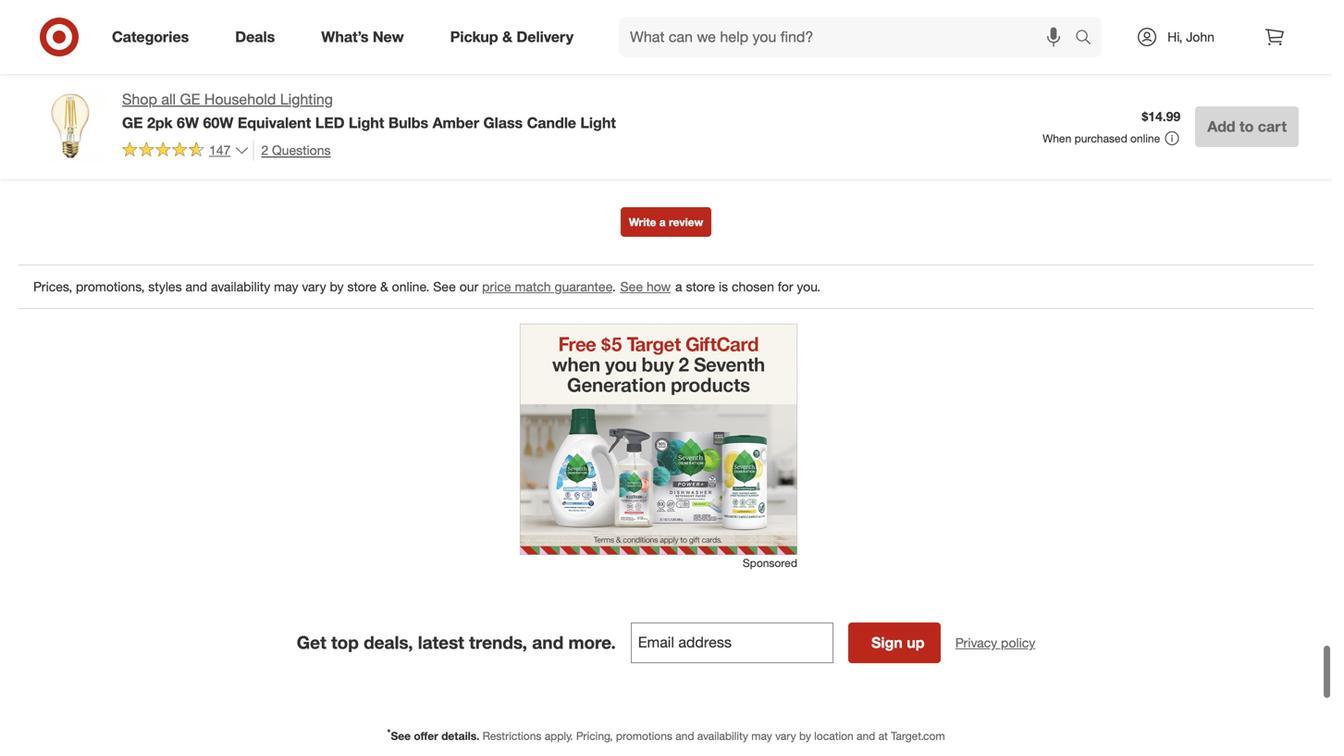 Task type: describe. For each thing, give the bounding box(es) containing it.
pickup & delivery
[[450, 28, 574, 46]]

2 for 2 questions
[[261, 142, 268, 158]]

add
[[1208, 117, 1236, 135]]

2 for 2 guests found this review helpful. did you?
[[849, 23, 855, 37]]

147 link
[[122, 140, 249, 162]]

deals
[[235, 28, 275, 46]]

candle
[[527, 114, 576, 132]]

helpful button
[[849, 49, 960, 79]]

shop all ge household lighting ge 2pk 6w 60w equivalent led light bulbs amber glass candle light
[[122, 90, 616, 132]]

prices,
[[33, 278, 72, 295]]

0 horizontal spatial review
[[669, 215, 703, 229]]

sponsored
[[743, 556, 798, 570]]

and left at
[[857, 729, 876, 743]]

availability inside the * see offer details. restrictions apply. pricing, promotions and availability may vary by location and at target.com
[[698, 729, 749, 743]]

john
[[1187, 29, 1215, 45]]

* see offer details. restrictions apply. pricing, promotions and availability may vary by location and at target.com
[[387, 727, 945, 743]]

report
[[1169, 56, 1214, 74]]

shop
[[122, 90, 157, 108]]

$14.99
[[1142, 108, 1181, 124]]

restrictions
[[483, 729, 542, 743]]

2pk
[[147, 114, 173, 132]]

privacy policy
[[956, 635, 1036, 651]]

offer
[[414, 729, 438, 743]]

bulbs
[[389, 114, 429, 132]]

by inside report review region
[[330, 278, 344, 295]]

up
[[907, 634, 925, 652]]

privacy policy link
[[956, 634, 1036, 652]]

sign
[[872, 634, 903, 652]]

when
[[1043, 131, 1072, 145]]

sign up button
[[848, 623, 941, 664]]

what's
[[321, 28, 369, 46]]

see how button
[[620, 277, 672, 297]]

pickup & delivery link
[[435, 17, 597, 57]]

and left "more."
[[532, 632, 564, 653]]

lighting
[[280, 90, 333, 108]]

led
[[315, 114, 345, 132]]

you.
[[797, 278, 821, 295]]

categories
[[112, 28, 189, 46]]

0 horizontal spatial ge
[[122, 114, 143, 132]]

add to cart
[[1208, 117, 1287, 135]]

details.
[[442, 729, 480, 743]]

chosen
[[732, 278, 774, 295]]

delivery
[[517, 28, 574, 46]]

is
[[719, 278, 728, 295]]

at
[[879, 729, 888, 743]]

1 horizontal spatial ge
[[180, 90, 200, 108]]

a inside write a review button
[[660, 215, 666, 229]]

prices, promotions, styles and availability may vary by store & online. see our price match guarantee . see how a store is chosen for you.
[[33, 278, 821, 295]]

2 guests found this review helpful. did you?
[[849, 23, 1064, 37]]

promotions,
[[76, 278, 145, 295]]

guests
[[858, 23, 891, 37]]

search
[[1067, 30, 1111, 48]]

target.com
[[891, 729, 945, 743]]

2 light from the left
[[581, 114, 616, 132]]

apply.
[[545, 729, 573, 743]]

by inside the * see offer details. restrictions apply. pricing, promotions and availability may vary by location and at target.com
[[799, 729, 811, 743]]

image of ge 2pk 6w 60w equivalent led light bulbs amber glass candle light image
[[33, 89, 107, 163]]

0 vertical spatial review
[[946, 23, 979, 37]]

when purchased online
[[1043, 131, 1161, 145]]

you?
[[1040, 23, 1064, 37]]

see inside the * see offer details. restrictions apply. pricing, promotions and availability may vary by location and at target.com
[[391, 729, 411, 743]]

top
[[331, 632, 359, 653]]

report review
[[1169, 56, 1261, 74]]

price
[[482, 278, 511, 295]]

not helpful button
[[967, 49, 1078, 79]]

our
[[460, 278, 479, 295]]

latest
[[418, 632, 464, 653]]

deals link
[[220, 17, 298, 57]]

report review button
[[1169, 54, 1261, 76]]

2 store from the left
[[686, 278, 715, 295]]

helpful
[[1016, 57, 1050, 71]]

vary inside the * see offer details. restrictions apply. pricing, promotions and availability may vary by location and at target.com
[[776, 729, 796, 743]]

147
[[209, 142, 231, 158]]

2 questions link
[[253, 140, 331, 161]]

pickup
[[450, 28, 498, 46]]

hi,
[[1168, 29, 1183, 45]]

found
[[894, 23, 923, 37]]



Task type: locate. For each thing, give the bounding box(es) containing it.
2
[[849, 23, 855, 37], [261, 142, 268, 158]]

& inside report review region
[[380, 278, 388, 295]]

write
[[629, 215, 656, 229]]

search button
[[1067, 17, 1111, 61]]

ge down shop on the left of the page
[[122, 114, 143, 132]]

1 horizontal spatial &
[[502, 28, 513, 46]]

helpful
[[887, 57, 922, 71]]

0 vertical spatial may
[[274, 278, 298, 295]]

and inside report review region
[[186, 278, 207, 295]]

categories link
[[96, 17, 212, 57]]

deals,
[[364, 632, 413, 653]]

did
[[1020, 23, 1037, 37]]

this
[[926, 23, 943, 37]]

questions
[[272, 142, 331, 158]]

get
[[297, 632, 326, 653]]

see left "offer"
[[391, 729, 411, 743]]

0 horizontal spatial store
[[347, 278, 377, 295]]

1 horizontal spatial may
[[752, 729, 772, 743]]

review right write
[[669, 215, 703, 229]]

0 horizontal spatial may
[[274, 278, 298, 295]]

privacy
[[956, 635, 998, 651]]

ge right all
[[180, 90, 200, 108]]

online.
[[392, 278, 430, 295]]

1 vertical spatial vary
[[776, 729, 796, 743]]

0 vertical spatial by
[[330, 278, 344, 295]]

how
[[647, 278, 671, 295]]

and right styles
[[186, 278, 207, 295]]

and
[[186, 278, 207, 295], [532, 632, 564, 653], [676, 729, 694, 743], [857, 729, 876, 743]]

6w
[[177, 114, 199, 132]]

0 horizontal spatial availability
[[211, 278, 270, 295]]

store left online.
[[347, 278, 377, 295]]

promotions
[[616, 729, 673, 743]]

& right pickup
[[502, 28, 513, 46]]

purchased
[[1075, 131, 1128, 145]]

1 horizontal spatial vary
[[776, 729, 796, 743]]

1 horizontal spatial review
[[946, 23, 979, 37]]

1 horizontal spatial see
[[433, 278, 456, 295]]

1 vertical spatial review
[[1219, 56, 1261, 74]]

to
[[1240, 117, 1254, 135]]

availability inside report review region
[[211, 278, 270, 295]]

1 horizontal spatial by
[[799, 729, 811, 743]]

equivalent
[[238, 114, 311, 132]]

0 horizontal spatial &
[[380, 278, 388, 295]]

1 horizontal spatial availability
[[698, 729, 749, 743]]

0 vertical spatial 2
[[849, 23, 855, 37]]

light
[[349, 114, 384, 132], [581, 114, 616, 132]]

pricing,
[[576, 729, 613, 743]]

1 vertical spatial ge
[[122, 114, 143, 132]]

1 vertical spatial may
[[752, 729, 772, 743]]

location
[[814, 729, 854, 743]]

may
[[274, 278, 298, 295], [752, 729, 772, 743]]

sign up
[[872, 634, 925, 652]]

see
[[433, 278, 456, 295], [620, 278, 643, 295], [391, 729, 411, 743]]

light right "candle"
[[581, 114, 616, 132]]

availability right promotions
[[698, 729, 749, 743]]

what's new
[[321, 28, 404, 46]]

0 horizontal spatial light
[[349, 114, 384, 132]]

a
[[660, 215, 666, 229], [676, 278, 683, 295]]

*
[[387, 727, 391, 738]]

2 horizontal spatial see
[[620, 278, 643, 295]]

1 vertical spatial availability
[[698, 729, 749, 743]]

get top deals, latest trends, and more.
[[297, 632, 616, 653]]

new
[[373, 28, 404, 46]]

store
[[347, 278, 377, 295], [686, 278, 715, 295]]

2 horizontal spatial review
[[1219, 56, 1261, 74]]

vary inside report review region
[[302, 278, 326, 295]]

2 left guests
[[849, 23, 855, 37]]

2 questions
[[261, 142, 331, 158]]

availability
[[211, 278, 270, 295], [698, 729, 749, 743]]

light right led
[[349, 114, 384, 132]]

what's new link
[[306, 17, 427, 57]]

match
[[515, 278, 551, 295]]

all
[[161, 90, 176, 108]]

.
[[612, 278, 616, 295]]

1 light from the left
[[349, 114, 384, 132]]

0 vertical spatial availability
[[211, 278, 270, 295]]

advertisement region
[[520, 324, 798, 555]]

None text field
[[631, 623, 834, 664]]

see left our
[[433, 278, 456, 295]]

amber
[[433, 114, 479, 132]]

cart
[[1258, 117, 1287, 135]]

review right this
[[946, 23, 979, 37]]

may inside the * see offer details. restrictions apply. pricing, promotions and availability may vary by location and at target.com
[[752, 729, 772, 743]]

0 vertical spatial vary
[[302, 278, 326, 295]]

2 inside report review region
[[849, 23, 855, 37]]

2 vertical spatial review
[[669, 215, 703, 229]]

policy
[[1001, 635, 1036, 651]]

0 vertical spatial a
[[660, 215, 666, 229]]

0 horizontal spatial 2
[[261, 142, 268, 158]]

1 horizontal spatial store
[[686, 278, 715, 295]]

1 horizontal spatial 2
[[849, 23, 855, 37]]

a right how
[[676, 278, 683, 295]]

helpful.
[[982, 23, 1017, 37]]

a right write
[[660, 215, 666, 229]]

store left is
[[686, 278, 715, 295]]

1 vertical spatial a
[[676, 278, 683, 295]]

by left online.
[[330, 278, 344, 295]]

trends,
[[469, 632, 527, 653]]

household
[[204, 90, 276, 108]]

by left location
[[799, 729, 811, 743]]

0 horizontal spatial see
[[391, 729, 411, 743]]

review
[[946, 23, 979, 37], [1219, 56, 1261, 74], [669, 215, 703, 229]]

1 vertical spatial 2
[[261, 142, 268, 158]]

1 vertical spatial by
[[799, 729, 811, 743]]

by
[[330, 278, 344, 295], [799, 729, 811, 743]]

0 vertical spatial &
[[502, 28, 513, 46]]

add to cart button
[[1196, 106, 1299, 147]]

1 store from the left
[[347, 278, 377, 295]]

styles
[[148, 278, 182, 295]]

report review region
[[19, 0, 1314, 589]]

see right .
[[620, 278, 643, 295]]

may inside report review region
[[274, 278, 298, 295]]

review right report
[[1219, 56, 1261, 74]]

2 inside the 2 questions link
[[261, 142, 268, 158]]

write a review button
[[621, 207, 712, 237]]

availability right styles
[[211, 278, 270, 295]]

for
[[778, 278, 793, 295]]

more.
[[569, 632, 616, 653]]

1 vertical spatial &
[[380, 278, 388, 295]]

0 horizontal spatial a
[[660, 215, 666, 229]]

& left online.
[[380, 278, 388, 295]]

2 down equivalent
[[261, 142, 268, 158]]

guarantee
[[555, 278, 612, 295]]

0 horizontal spatial vary
[[302, 278, 326, 295]]

hi, john
[[1168, 29, 1215, 45]]

1 horizontal spatial light
[[581, 114, 616, 132]]

not
[[995, 57, 1013, 71]]

not helpful
[[995, 57, 1050, 71]]

60w
[[203, 114, 234, 132]]

0 vertical spatial ge
[[180, 90, 200, 108]]

ge
[[180, 90, 200, 108], [122, 114, 143, 132]]

and right promotions
[[676, 729, 694, 743]]

price match guarantee link
[[482, 278, 612, 295]]

0 horizontal spatial by
[[330, 278, 344, 295]]

What can we help you find? suggestions appear below search field
[[619, 17, 1080, 57]]

1 horizontal spatial a
[[676, 278, 683, 295]]



Task type: vqa. For each thing, say whether or not it's contained in the screenshot.
Open for Staten
no



